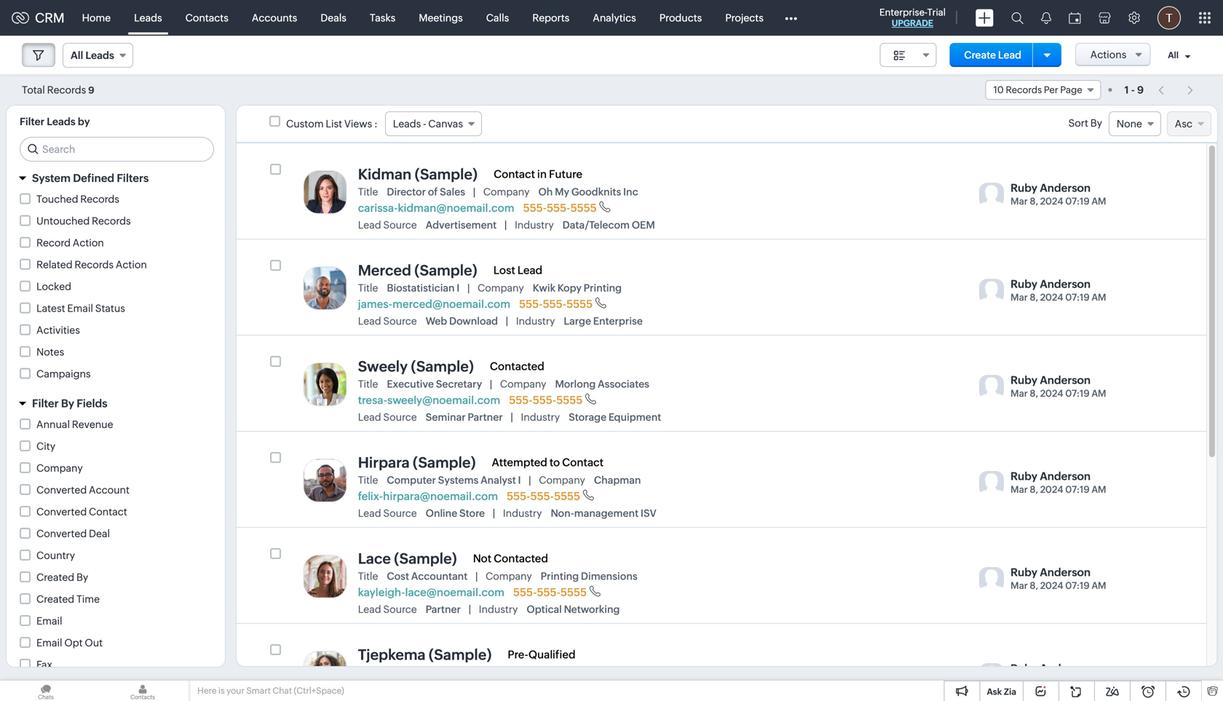 Task type: describe. For each thing, give the bounding box(es) containing it.
download
[[449, 315, 498, 327]]

leads left by
[[47, 116, 76, 127]]

create menu image
[[976, 9, 994, 27]]

reports link
[[521, 0, 581, 35]]

title for kidman
[[358, 186, 378, 198]]

records for 10
[[1006, 84, 1042, 95]]

profile element
[[1149, 0, 1190, 35]]

home link
[[70, 0, 122, 35]]

accounts
[[252, 12, 297, 24]]

associates
[[598, 378, 650, 390]]

lace@noemail.com
[[405, 586, 505, 599]]

home
[[82, 12, 111, 24]]

am for merced (sample)
[[1092, 292, 1106, 303]]

am for lace (sample)
[[1092, 580, 1106, 591]]

products
[[660, 12, 702, 24]]

lead for sweely (sample)
[[358, 411, 381, 423]]

ruby anderson mar 8, 2024 07:19 am for kidman (sample)
[[1011, 182, 1106, 207]]

crm link
[[12, 10, 65, 25]]

records for untouched
[[92, 215, 131, 227]]

lead source for hirpara
[[358, 507, 417, 519]]

1 vertical spatial contacted
[[494, 552, 548, 565]]

2 horizontal spatial contact
[[562, 456, 604, 469]]

annual
[[36, 419, 70, 430]]

actions
[[1091, 49, 1127, 60]]

hirpara
[[358, 454, 410, 471]]

source for kidman
[[383, 219, 417, 231]]

company for hirpara (sample)
[[539, 474, 585, 486]]

0 vertical spatial printing
[[584, 282, 622, 294]]

kidman
[[358, 166, 412, 183]]

(sample) for merced (sample)
[[415, 262, 477, 279]]

lace
[[358, 551, 391, 567]]

canvas profile image image for sweely (sample)
[[303, 363, 347, 406]]

| for online store
[[493, 508, 495, 519]]

merced (sample) link
[[358, 262, 477, 279]]

printing dimensions
[[541, 571, 638, 582]]

07:19 for kidman (sample)
[[1065, 196, 1090, 207]]

555-555-5555 for hirpara (sample)
[[507, 490, 580, 503]]

data/telecom
[[563, 219, 630, 231]]

contact in future
[[494, 168, 582, 181]]

2024 for kidman (sample)
[[1040, 196, 1064, 207]]

total
[[22, 84, 45, 96]]

system defined filters button
[[7, 165, 225, 191]]

| for web download
[[506, 315, 508, 327]]

| for seminar partner
[[511, 412, 513, 423]]

all for all
[[1168, 50, 1179, 60]]

ask zia
[[987, 687, 1017, 697]]

management
[[574, 507, 639, 519]]

canvas profile image image for kidman (sample)
[[303, 170, 347, 214]]

created by
[[36, 572, 88, 583]]

oh my goodknits inc
[[538, 186, 638, 198]]

sweely@noemail.com
[[387, 394, 500, 407]]

ruby for hirpara (sample)
[[1011, 470, 1038, 483]]

leads right :
[[393, 118, 421, 130]]

oh
[[538, 186, 553, 198]]

isv
[[641, 507, 657, 519]]

converted for converted account
[[36, 484, 87, 496]]

canvas profile image image for merced (sample)
[[303, 267, 347, 310]]

title for merced
[[358, 282, 378, 294]]

qualified
[[529, 648, 576, 661]]

to
[[550, 456, 560, 469]]

attempted to contact
[[492, 456, 604, 469]]

custom list views :
[[286, 118, 378, 130]]

fields
[[77, 397, 107, 410]]

created time
[[36, 593, 100, 605]]

All Leads field
[[63, 43, 133, 68]]

custom
[[286, 118, 324, 130]]

morlong associates
[[555, 378, 650, 390]]

canvas image for sweely (sample)
[[980, 375, 1004, 400]]

industry for kidman (sample)
[[515, 219, 554, 231]]

anderson for merced (sample)
[[1040, 278, 1091, 291]]

filter for filter by fields
[[32, 397, 59, 410]]

data/telecom oem
[[563, 219, 655, 231]]

company for sweely (sample)
[[500, 378, 546, 390]]

record action
[[36, 237, 104, 249]]

chat
[[273, 686, 292, 696]]

- for leads
[[423, 118, 426, 130]]

lead for lace (sample)
[[358, 604, 381, 615]]

(sample) for tjepkema (sample)
[[429, 647, 492, 663]]

10 records per page
[[994, 84, 1083, 95]]

ruby anderson mar 8, 2024 07:19 am for lace (sample)
[[1011, 566, 1106, 591]]

company for kidman (sample)
[[483, 186, 530, 198]]

felix-hirpara@noemail.com
[[358, 490, 498, 503]]

9 for 1 - 9
[[1137, 84, 1144, 96]]

profile image
[[1158, 6, 1181, 29]]

8, for lace (sample)
[[1030, 580, 1038, 591]]

filter by fields button
[[7, 391, 225, 417]]

deals
[[321, 12, 347, 24]]

tasks link
[[358, 0, 407, 35]]

(sample) for sweely (sample)
[[411, 358, 474, 375]]

by for sort
[[1091, 117, 1102, 129]]

ruby anderson mar 8, 2024 07:19 am for sweely (sample)
[[1011, 374, 1106, 399]]

07:19 for lace (sample)
[[1065, 580, 1090, 591]]

filter by fields
[[32, 397, 107, 410]]

8, for kidman (sample)
[[1030, 196, 1038, 207]]

related records action
[[36, 259, 147, 271]]

advertisement
[[426, 219, 497, 231]]

ruby anderson mar 8, 2024 07:19 am for merced (sample)
[[1011, 278, 1106, 303]]

kayleigh-
[[358, 586, 405, 599]]

am for hirpara (sample)
[[1092, 484, 1106, 495]]

555-555-5555 for merced (sample)
[[519, 298, 593, 311]]

create lead
[[964, 49, 1022, 61]]

create menu element
[[967, 0, 1003, 35]]

sweely (sample)
[[358, 358, 474, 375]]

10
[[994, 84, 1004, 95]]

campaigns
[[36, 368, 91, 380]]

| for computer systems analyst i
[[529, 475, 531, 486]]

records for related
[[75, 259, 114, 271]]

lead inside button
[[998, 49, 1022, 61]]

10 Records Per Page field
[[986, 80, 1101, 100]]

:
[[374, 118, 378, 130]]

9 for total records 9
[[88, 85, 94, 96]]

locked
[[36, 281, 71, 292]]

lead source for lace
[[358, 604, 417, 615]]

web
[[426, 315, 447, 327]]

non-
[[551, 507, 574, 519]]

industry for merced (sample)
[[516, 315, 555, 327]]

canvas image for lace (sample)
[[980, 567, 1004, 592]]

anderson for hirpara (sample)
[[1040, 470, 1091, 483]]

morlong
[[555, 378, 596, 390]]

sales
[[440, 186, 465, 198]]

records for total
[[47, 84, 86, 96]]

2024 for merced (sample)
[[1040, 292, 1064, 303]]

city
[[36, 441, 55, 452]]

optical networking
[[527, 604, 620, 615]]

calendar image
[[1069, 12, 1081, 24]]

555-555-5555 for sweely (sample)
[[509, 394, 583, 407]]

executive
[[387, 378, 434, 390]]

07:19 for hirpara (sample)
[[1065, 484, 1090, 495]]

Leads - Canvas field
[[385, 111, 482, 136]]

converted for converted deal
[[36, 528, 87, 540]]

equipment
[[609, 411, 661, 423]]

tjepkema (sample)
[[358, 647, 492, 663]]

industry for sweely (sample)
[[521, 411, 560, 423]]

(sample) for hirpara (sample)
[[413, 454, 476, 471]]

am for kidman (sample)
[[1092, 196, 1106, 207]]

title for sweely
[[358, 378, 378, 390]]

hirpara (sample)
[[358, 454, 476, 471]]

2024 for sweely (sample)
[[1040, 388, 1064, 399]]

signals image
[[1041, 12, 1051, 24]]

lead source for kidman
[[358, 219, 417, 231]]

in
[[537, 168, 547, 181]]

kwik kopy printing
[[533, 282, 622, 294]]

director of sales
[[387, 186, 465, 198]]

of
[[428, 186, 438, 198]]

opt
[[64, 637, 83, 649]]

revenue
[[72, 419, 113, 430]]

filter leads by
[[20, 116, 90, 127]]

analytics link
[[581, 0, 648, 35]]

online store
[[426, 507, 485, 519]]

created for created by
[[36, 572, 74, 583]]

tresa-sweely@noemail.com link
[[358, 394, 500, 407]]

meetings
[[419, 12, 463, 24]]

am for sweely (sample)
[[1092, 388, 1106, 399]]

ruby for lace (sample)
[[1011, 566, 1038, 579]]

8, for hirpara (sample)
[[1030, 484, 1038, 495]]

james-
[[358, 298, 393, 310]]

system
[[32, 172, 71, 185]]

by for filter
[[61, 397, 74, 410]]

goodknits
[[571, 186, 621, 198]]

0 horizontal spatial partner
[[426, 604, 461, 615]]

Search text field
[[20, 138, 213, 161]]



Task type: locate. For each thing, give the bounding box(es) containing it.
1 canvas profile image image from the top
[[303, 170, 347, 214]]

per
[[1044, 84, 1059, 95]]

filters
[[117, 172, 149, 185]]

9 right 1
[[1137, 84, 1144, 96]]

i up merced@noemail.com at left top
[[457, 282, 460, 294]]

4 source from the top
[[383, 507, 417, 519]]

converted up country
[[36, 528, 87, 540]]

analytics
[[593, 12, 636, 24]]

company for merced (sample)
[[478, 282, 524, 294]]

contact down account at bottom left
[[89, 506, 127, 518]]

email up fax
[[36, 637, 62, 649]]

mar for hirpara (sample)
[[1011, 484, 1028, 495]]

filter for filter leads by
[[20, 116, 45, 127]]

lead for merced (sample)
[[358, 315, 381, 327]]

biostatistician i
[[387, 282, 460, 294]]

- inside field
[[423, 118, 426, 130]]

5 ruby from the top
[[1011, 566, 1038, 579]]

by right sort
[[1091, 117, 1102, 129]]

pre-qualified
[[508, 648, 576, 661]]

chats image
[[0, 681, 92, 701]]

2 converted from the top
[[36, 506, 87, 518]]

| for partner
[[469, 604, 471, 615]]

555-555-5555 for kidman (sample)
[[523, 202, 597, 215]]

2 vertical spatial canvas image
[[980, 567, 1004, 592]]

(sample) for lace (sample)
[[394, 551, 457, 567]]

canvas profile image image left tresa-
[[303, 363, 347, 406]]

action up status
[[116, 259, 147, 271]]

1 title from the top
[[358, 186, 378, 198]]

1 vertical spatial filter
[[32, 397, 59, 410]]

created down created by on the bottom left
[[36, 593, 74, 605]]

kopy
[[558, 282, 582, 294]]

1 vertical spatial canvas image
[[980, 471, 1004, 496]]

4 ruby anderson mar 8, 2024 07:19 am from the top
[[1011, 470, 1106, 495]]

partner right seminar
[[468, 411, 503, 423]]

title for hirpara
[[358, 474, 378, 486]]

3 source from the top
[[383, 411, 417, 423]]

page
[[1060, 84, 1083, 95]]

networking
[[564, 604, 620, 615]]

contacted down download
[[490, 360, 545, 373]]

industry left the optical
[[479, 604, 518, 615]]

1
[[1125, 84, 1129, 96]]

records down touched records
[[92, 215, 131, 227]]

5555 for hirpara (sample)
[[554, 490, 580, 503]]

3 anderson from the top
[[1040, 374, 1091, 387]]

lead right create
[[998, 49, 1022, 61]]

3 am from the top
[[1092, 388, 1106, 399]]

anderson
[[1040, 182, 1091, 194], [1040, 278, 1091, 291], [1040, 374, 1091, 387], [1040, 470, 1091, 483], [1040, 566, 1091, 579]]

fax
[[36, 659, 52, 671]]

2 am from the top
[[1092, 292, 1106, 303]]

0 horizontal spatial by
[[61, 397, 74, 410]]

1 vertical spatial i
[[518, 474, 521, 486]]

555-555-5555 down my
[[523, 202, 597, 215]]

0 vertical spatial canvas image
[[980, 279, 1004, 304]]

converted for converted contact
[[36, 506, 87, 518]]

0 vertical spatial canvas image
[[980, 183, 1004, 208]]

tjepkema (sample) link
[[358, 647, 492, 663]]

enterprise-
[[880, 7, 927, 18]]

| right download
[[506, 315, 508, 327]]

07:19
[[1065, 196, 1090, 207], [1065, 292, 1090, 303], [1065, 388, 1090, 399], [1065, 484, 1090, 495], [1065, 580, 1090, 591]]

related
[[36, 259, 73, 271]]

2 horizontal spatial by
[[1091, 117, 1102, 129]]

(sample) up cost accountant
[[394, 551, 457, 567]]

1 horizontal spatial 9
[[1137, 84, 1144, 96]]

0 horizontal spatial all
[[71, 50, 83, 61]]

enterprise-trial upgrade
[[880, 7, 946, 28]]

canvas
[[428, 118, 463, 130]]

1 vertical spatial partner
[[426, 604, 461, 615]]

(sample) up biostatistician i on the top of page
[[415, 262, 477, 279]]

search element
[[1003, 0, 1033, 36]]

upgrade
[[892, 18, 934, 28]]

converted up converted contact
[[36, 484, 87, 496]]

records right total
[[47, 84, 86, 96]]

time
[[76, 593, 100, 605]]

records inside field
[[1006, 84, 1042, 95]]

07:19 for sweely (sample)
[[1065, 388, 1090, 399]]

title
[[358, 186, 378, 198], [358, 282, 378, 294], [358, 378, 378, 390], [358, 474, 378, 486], [358, 571, 378, 582]]

0 horizontal spatial action
[[73, 237, 104, 249]]

industry for hirpara (sample)
[[503, 507, 542, 519]]

company down contact in future
[[483, 186, 530, 198]]

source for sweely
[[383, 411, 417, 423]]

5 2024 from the top
[[1040, 580, 1064, 591]]

2 lead source from the top
[[358, 315, 417, 327]]

1 2024 from the top
[[1040, 196, 1064, 207]]

9
[[1137, 84, 1144, 96], [88, 85, 94, 96]]

555-555-5555 up non-
[[507, 490, 580, 503]]

all for all leads
[[71, 50, 83, 61]]

not
[[473, 552, 492, 565]]

lead source down james-
[[358, 315, 417, 327]]

canvas profile image image for lace (sample)
[[303, 555, 347, 599]]

4 mar from the top
[[1011, 484, 1028, 495]]

1 am from the top
[[1092, 196, 1106, 207]]

contacts
[[185, 12, 229, 24]]

canvas image
[[980, 279, 1004, 304], [980, 375, 1004, 400]]

2 ruby anderson mar 8, 2024 07:19 am from the top
[[1011, 278, 1106, 303]]

1 canvas image from the top
[[980, 183, 1004, 208]]

size image
[[894, 49, 905, 62]]

4 2024 from the top
[[1040, 484, 1064, 495]]

- left canvas
[[423, 118, 426, 130]]

deals link
[[309, 0, 358, 35]]

by up annual revenue
[[61, 397, 74, 410]]

contacts image
[[97, 681, 189, 701]]

5555 down kwik kopy printing
[[567, 298, 593, 311]]

1 horizontal spatial printing
[[584, 282, 622, 294]]

leads right home link
[[134, 12, 162, 24]]

3 2024 from the top
[[1040, 388, 1064, 399]]

source for merced
[[383, 315, 417, 327]]

lead source down felix-
[[358, 507, 417, 519]]

5 07:19 from the top
[[1065, 580, 1090, 591]]

out
[[85, 637, 103, 649]]

0 vertical spatial contacted
[[490, 360, 545, 373]]

carissa-kidman@noemail.com
[[358, 202, 515, 214]]

(sample) up "computer systems analyst i"
[[413, 454, 476, 471]]

3 lead source from the top
[[358, 411, 417, 423]]

(sample)
[[415, 166, 478, 183], [415, 262, 477, 279], [411, 358, 474, 375], [413, 454, 476, 471], [394, 551, 457, 567], [429, 647, 492, 663]]

4 title from the top
[[358, 474, 378, 486]]

2 ruby from the top
[[1011, 278, 1038, 291]]

1 ruby anderson mar 8, 2024 07:19 am from the top
[[1011, 182, 1106, 207]]

5 8, from the top
[[1030, 580, 1038, 591]]

5 am from the top
[[1092, 580, 1106, 591]]

0 horizontal spatial contact
[[89, 506, 127, 518]]

notes
[[36, 346, 64, 358]]

contact left in
[[494, 168, 535, 181]]

| for biostatistician i
[[468, 282, 470, 294]]

title down lace
[[358, 571, 378, 582]]

2 vertical spatial by
[[76, 572, 88, 583]]

1 07:19 from the top
[[1065, 196, 1090, 207]]

status
[[95, 303, 125, 314]]

source down carissa-
[[383, 219, 417, 231]]

1 vertical spatial printing
[[541, 571, 579, 582]]

country
[[36, 550, 75, 561]]

1 vertical spatial converted
[[36, 506, 87, 518]]

views
[[344, 118, 372, 130]]

annual revenue
[[36, 419, 113, 430]]

5555 up optical networking
[[561, 586, 587, 599]]

0 vertical spatial contact
[[494, 168, 535, 181]]

0 vertical spatial by
[[1091, 117, 1102, 129]]

is
[[218, 686, 225, 696]]

4 anderson from the top
[[1040, 470, 1091, 483]]

0 vertical spatial action
[[73, 237, 104, 249]]

executive secretary
[[387, 378, 482, 390]]

ruby anderson mar 8, 2024 07:19 am for hirpara (sample)
[[1011, 470, 1106, 495]]

0 horizontal spatial printing
[[541, 571, 579, 582]]

1 mar from the top
[[1011, 196, 1028, 207]]

5 mar from the top
[[1011, 580, 1028, 591]]

canvas image
[[980, 183, 1004, 208], [980, 471, 1004, 496], [980, 567, 1004, 592]]

555-555-5555
[[523, 202, 597, 215], [519, 298, 593, 311], [509, 394, 583, 407], [507, 490, 580, 503], [513, 586, 587, 599]]

(ctrl+space)
[[294, 686, 344, 696]]

printing up large enterprise
[[584, 282, 622, 294]]

5 canvas profile image image from the top
[[303, 555, 347, 599]]

0 vertical spatial -
[[1131, 84, 1135, 96]]

records down defined
[[80, 193, 119, 205]]

2 07:19 from the top
[[1065, 292, 1090, 303]]

email right 'latest'
[[67, 303, 93, 314]]

| right store
[[493, 508, 495, 519]]

printing up optical networking
[[541, 571, 579, 582]]

2024 for hirpara (sample)
[[1040, 484, 1064, 495]]

Asc field
[[1167, 111, 1212, 136]]

2 mar from the top
[[1011, 292, 1028, 303]]

records down record action
[[75, 259, 114, 271]]

5 anderson from the top
[[1040, 566, 1091, 579]]

5555 down morlong
[[556, 394, 583, 407]]

contacted right not
[[494, 552, 548, 565]]

mar for sweely (sample)
[[1011, 388, 1028, 399]]

4 ruby from the top
[[1011, 470, 1038, 483]]

ruby for kidman (sample)
[[1011, 182, 1038, 194]]

| down not
[[476, 571, 478, 582]]

Other Modules field
[[775, 6, 807, 29]]

| up merced@noemail.com at left top
[[468, 282, 470, 294]]

company down to
[[539, 474, 585, 486]]

title up tresa-
[[358, 378, 378, 390]]

lead source down tresa-
[[358, 411, 417, 423]]

2 vertical spatial contact
[[89, 506, 127, 518]]

None field
[[1109, 111, 1161, 136]]

1 horizontal spatial -
[[1131, 84, 1135, 96]]

lead source down carissa-
[[358, 219, 417, 231]]

source down tresa-
[[383, 411, 417, 423]]

9 up by
[[88, 85, 94, 96]]

source for hirpara
[[383, 507, 417, 519]]

lead source for merced
[[358, 315, 417, 327]]

filter inside filter by fields dropdown button
[[32, 397, 59, 410]]

1 vertical spatial canvas image
[[980, 375, 1004, 400]]

asc
[[1175, 118, 1193, 130]]

1 anderson from the top
[[1040, 182, 1091, 194]]

tresa-sweely@noemail.com
[[358, 394, 500, 407]]

1 vertical spatial action
[[116, 259, 147, 271]]

1 source from the top
[[383, 219, 417, 231]]

untouched records
[[36, 215, 131, 227]]

large
[[564, 315, 591, 327]]

lead down felix-
[[358, 507, 381, 519]]

1 vertical spatial by
[[61, 397, 74, 410]]

source for lace
[[383, 604, 417, 615]]

5555 up non-
[[554, 490, 580, 503]]

- right 1
[[1131, 84, 1135, 96]]

all leads
[[71, 50, 114, 61]]

sweely (sample) link
[[358, 358, 474, 375]]

future
[[549, 168, 582, 181]]

3 8, from the top
[[1030, 388, 1038, 399]]

secretary
[[436, 378, 482, 390]]

2 vertical spatial converted
[[36, 528, 87, 540]]

9 inside total records 9
[[88, 85, 94, 96]]

|
[[473, 186, 475, 198], [505, 219, 507, 231], [468, 282, 470, 294], [506, 315, 508, 327], [490, 379, 492, 390], [511, 412, 513, 423], [529, 475, 531, 486], [493, 508, 495, 519], [476, 571, 478, 582], [469, 604, 471, 615]]

5555 for lace (sample)
[[561, 586, 587, 599]]

2 created from the top
[[36, 593, 74, 605]]

canvas image for hirpara (sample)
[[980, 471, 1004, 496]]

company down not contacted on the left bottom of the page
[[486, 571, 532, 582]]

| down attempted
[[529, 475, 531, 486]]

lead down carissa-
[[358, 219, 381, 231]]

- for 1
[[1131, 84, 1135, 96]]

5555
[[571, 202, 597, 215], [567, 298, 593, 311], [556, 394, 583, 407], [554, 490, 580, 503], [561, 586, 587, 599]]

lead up kwik at the left of the page
[[518, 264, 543, 277]]

4 canvas profile image image from the top
[[303, 459, 347, 502]]

projects link
[[714, 0, 775, 35]]

anderson for kidman (sample)
[[1040, 182, 1091, 194]]

1 vertical spatial -
[[423, 118, 426, 130]]

created down country
[[36, 572, 74, 583]]

1 horizontal spatial by
[[76, 572, 88, 583]]

2 canvas profile image image from the top
[[303, 267, 347, 310]]

all down profile image
[[1168, 50, 1179, 60]]

2 vertical spatial email
[[36, 637, 62, 649]]

company down city
[[36, 462, 83, 474]]

industry for lace (sample)
[[479, 604, 518, 615]]

3 mar from the top
[[1011, 388, 1028, 399]]

5555 for sweely (sample)
[[556, 394, 583, 407]]

search image
[[1011, 12, 1024, 24]]

4 am from the top
[[1092, 484, 1106, 495]]

| for director of sales
[[473, 186, 475, 198]]

list
[[326, 118, 342, 130]]

0 vertical spatial email
[[67, 303, 93, 314]]

3 title from the top
[[358, 378, 378, 390]]

by for created
[[76, 572, 88, 583]]

5555 down oh my goodknits inc
[[571, 202, 597, 215]]

mar for merced (sample)
[[1011, 292, 1028, 303]]

all up total records 9
[[71, 50, 83, 61]]

chapman
[[594, 474, 641, 486]]

canvas profile image image left carissa-
[[303, 170, 347, 214]]

0 horizontal spatial -
[[423, 118, 426, 130]]

2 canvas image from the top
[[980, 375, 1004, 400]]

navigation
[[1151, 79, 1201, 100]]

0 vertical spatial partner
[[468, 411, 503, 423]]

0 horizontal spatial i
[[457, 282, 460, 294]]

i down attempted
[[518, 474, 521, 486]]

3 ruby anderson mar 8, 2024 07:19 am from the top
[[1011, 374, 1106, 399]]

account
[[89, 484, 130, 496]]

0 vertical spatial created
[[36, 572, 74, 583]]

action
[[73, 237, 104, 249], [116, 259, 147, 271]]

kayleigh-lace@noemail.com link
[[358, 586, 505, 599]]

0 horizontal spatial 9
[[88, 85, 94, 96]]

calls
[[486, 12, 509, 24]]

company left morlong
[[500, 378, 546, 390]]

2 canvas image from the top
[[980, 471, 1004, 496]]

0 vertical spatial filter
[[20, 116, 45, 127]]

lead for kidman (sample)
[[358, 219, 381, 231]]

2 8, from the top
[[1030, 292, 1038, 303]]

| right secretary
[[490, 379, 492, 390]]

0 vertical spatial converted
[[36, 484, 87, 496]]

oem
[[632, 219, 655, 231]]

4 8, from the top
[[1030, 484, 1038, 495]]

| down lace@noemail.com
[[469, 604, 471, 615]]

(sample) left pre-
[[429, 647, 492, 663]]

lead down kayleigh-
[[358, 604, 381, 615]]

| for executive secretary
[[490, 379, 492, 390]]

4 lead source from the top
[[358, 507, 417, 519]]

canvas profile image image left james-
[[303, 267, 347, 310]]

5 ruby anderson mar 8, 2024 07:19 am from the top
[[1011, 566, 1106, 591]]

2 anderson from the top
[[1040, 278, 1091, 291]]

1 lead source from the top
[[358, 219, 417, 231]]

contacts link
[[174, 0, 240, 35]]

cost
[[387, 571, 409, 582]]

5555 for merced (sample)
[[567, 298, 593, 311]]

1 horizontal spatial contact
[[494, 168, 535, 181]]

canvas image for merced (sample)
[[980, 279, 1004, 304]]

3 ruby from the top
[[1011, 374, 1038, 387]]

ruby for merced (sample)
[[1011, 278, 1038, 291]]

1 converted from the top
[[36, 484, 87, 496]]

company down the lost
[[478, 282, 524, 294]]

source down felix-hirpara@noemail.com link
[[383, 507, 417, 519]]

canvas image for kidman (sample)
[[980, 183, 1004, 208]]

2 2024 from the top
[[1040, 292, 1064, 303]]

converted up converted deal at bottom
[[36, 506, 87, 518]]

canvas profile image image left felix-
[[303, 459, 347, 502]]

inc
[[623, 186, 638, 198]]

storage
[[569, 411, 607, 423]]

5 source from the top
[[383, 604, 417, 615]]

3 canvas profile image image from the top
[[303, 363, 347, 406]]

07:19 for merced (sample)
[[1065, 292, 1090, 303]]

5 title from the top
[[358, 571, 378, 582]]

biostatistician
[[387, 282, 455, 294]]

canvas profile image image left lace
[[303, 555, 347, 599]]

2024 for lace (sample)
[[1040, 580, 1064, 591]]

(sample) for kidman (sample)
[[415, 166, 478, 183]]

None field
[[880, 43, 937, 67]]

company for lace (sample)
[[486, 571, 532, 582]]

title up james-
[[358, 282, 378, 294]]

1 vertical spatial contact
[[562, 456, 604, 469]]

industry down kwik at the left of the page
[[516, 315, 555, 327]]

lead source down kayleigh-
[[358, 604, 417, 615]]

filter down total
[[20, 116, 45, 127]]

email down created time
[[36, 615, 62, 627]]

anderson for sweely (sample)
[[1040, 374, 1091, 387]]

5 lead source from the top
[[358, 604, 417, 615]]

source down kayleigh-
[[383, 604, 417, 615]]

trial
[[927, 7, 946, 18]]

sort
[[1069, 117, 1089, 129]]

industry down oh
[[515, 219, 554, 231]]

merced
[[358, 262, 411, 279]]

555-555-5555 up the optical
[[513, 586, 587, 599]]

mar for lace (sample)
[[1011, 580, 1028, 591]]

| up attempted
[[511, 412, 513, 423]]

hirpara@noemail.com
[[383, 490, 498, 503]]

carissa-
[[358, 202, 398, 214]]

1 created from the top
[[36, 572, 74, 583]]

1 horizontal spatial action
[[116, 259, 147, 271]]

ruby for sweely (sample)
[[1011, 374, 1038, 387]]

3 canvas image from the top
[[980, 567, 1004, 592]]

1 vertical spatial created
[[36, 593, 74, 605]]

smart
[[246, 686, 271, 696]]

non-management isv
[[551, 507, 657, 519]]

source down james-
[[383, 315, 417, 327]]

lead source
[[358, 219, 417, 231], [358, 315, 417, 327], [358, 411, 417, 423], [358, 507, 417, 519], [358, 604, 417, 615]]

all inside field
[[71, 50, 83, 61]]

0 vertical spatial i
[[457, 282, 460, 294]]

email opt out
[[36, 637, 103, 649]]

(sample) up sales
[[415, 166, 478, 183]]

1 ruby from the top
[[1011, 182, 1038, 194]]

1 8, from the top
[[1030, 196, 1038, 207]]

canvas profile image image for hirpara (sample)
[[303, 459, 347, 502]]

3 07:19 from the top
[[1065, 388, 1090, 399]]

2 title from the top
[[358, 282, 378, 294]]

canvas profile image image
[[303, 170, 347, 214], [303, 267, 347, 310], [303, 363, 347, 406], [303, 459, 347, 502], [303, 555, 347, 599]]

anderson for lace (sample)
[[1040, 566, 1091, 579]]

defined
[[73, 172, 114, 185]]

3 converted from the top
[[36, 528, 87, 540]]

555-555-5555 down morlong
[[509, 394, 583, 407]]

1 horizontal spatial partner
[[468, 411, 503, 423]]

contact right to
[[562, 456, 604, 469]]

email for email opt out
[[36, 637, 62, 649]]

total records 9
[[22, 84, 94, 96]]

2 source from the top
[[383, 315, 417, 327]]

crm
[[35, 10, 65, 25]]

records for touched
[[80, 193, 119, 205]]

title up carissa-
[[358, 186, 378, 198]]

4 07:19 from the top
[[1065, 484, 1090, 495]]

| for advertisement
[[505, 219, 507, 231]]

filter up annual
[[32, 397, 59, 410]]

logo image
[[12, 12, 29, 24]]

lead down james-
[[358, 315, 381, 327]]

leads down the home
[[85, 50, 114, 61]]

1 horizontal spatial all
[[1168, 50, 1179, 60]]

email for email
[[36, 615, 62, 627]]

zia
[[1004, 687, 1017, 697]]

1 horizontal spatial i
[[518, 474, 521, 486]]

signals element
[[1033, 0, 1060, 36]]

lead down tresa-
[[358, 411, 381, 423]]

555-555-5555 for lace (sample)
[[513, 586, 587, 599]]

1 canvas image from the top
[[980, 279, 1004, 304]]

created for created time
[[36, 593, 74, 605]]

1 vertical spatial email
[[36, 615, 62, 627]]

industry up attempted to contact
[[521, 411, 560, 423]]

| for cost accountant
[[476, 571, 478, 582]]

meetings link
[[407, 0, 475, 35]]

| right 'advertisement'
[[505, 219, 507, 231]]

title up felix-
[[358, 474, 378, 486]]

| right sales
[[473, 186, 475, 198]]

partner down lace@noemail.com
[[426, 604, 461, 615]]

by inside filter by fields dropdown button
[[61, 397, 74, 410]]

555-555-5555 down kwik at the left of the page
[[519, 298, 593, 311]]

systems
[[438, 474, 479, 486]]



Task type: vqa. For each thing, say whether or not it's contained in the screenshot.
'2023'
no



